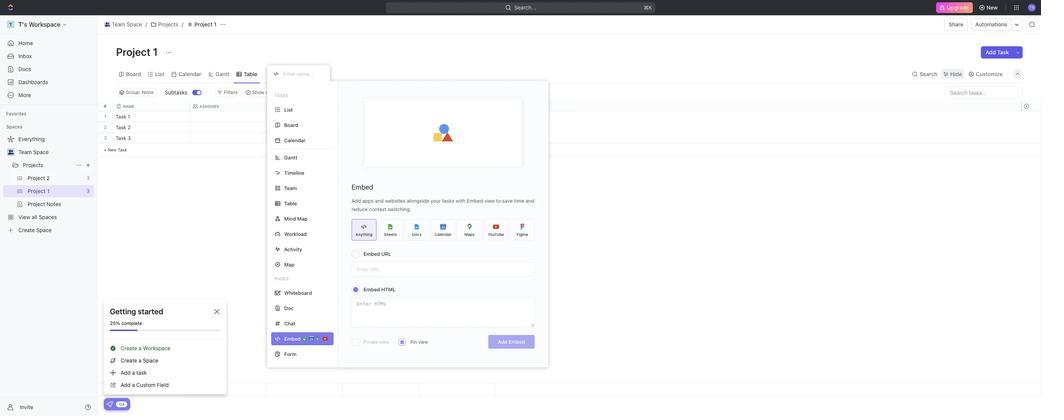 Task type: locate. For each thing, give the bounding box(es) containing it.
to do cell for ‎task 2
[[266, 122, 343, 133]]

embed inside "button"
[[509, 339, 525, 346]]

favorites button
[[3, 110, 29, 119]]

2 ‎task from the top
[[116, 124, 126, 131]]

pages
[[275, 277, 289, 282]]

add for add task
[[986, 49, 996, 56]]

1 vertical spatial project 1
[[116, 46, 160, 58]]

0 vertical spatial docs
[[18, 66, 31, 72]]

Enter name... field
[[282, 70, 324, 77]]

view right private
[[379, 340, 389, 346]]

1 vertical spatial list
[[284, 107, 293, 113]]

share
[[949, 21, 964, 28]]

a up create a space at the left of the page
[[139, 346, 141, 352]]

do up timeline
[[278, 136, 284, 141]]

0 horizontal spatial 2
[[104, 125, 107, 130]]

0 horizontal spatial team space
[[18, 149, 49, 156]]

2 vertical spatial calendar
[[435, 232, 452, 237]]

0 vertical spatial team
[[112, 21, 125, 28]]

cell
[[190, 111, 266, 122], [266, 111, 343, 122], [343, 111, 419, 122], [190, 122, 266, 133], [343, 122, 419, 133], [190, 133, 266, 143], [343, 133, 419, 143]]

list inside list link
[[155, 71, 164, 77]]

getting started
[[110, 308, 163, 316]]

1 vertical spatial create
[[121, 358, 137, 364]]

pin
[[410, 340, 417, 346]]

1 horizontal spatial and
[[526, 198, 534, 204]]

to do for task 3
[[271, 136, 284, 141]]

calendar inside calendar link
[[179, 71, 201, 77]]

0 horizontal spatial docs
[[18, 66, 31, 72]]

upgrade
[[947, 4, 969, 11]]

1 vertical spatial user group image
[[8, 150, 14, 155]]

2 do from the top
[[278, 136, 284, 141]]

save
[[502, 198, 513, 204]]

view
[[484, 198, 495, 204], [379, 340, 389, 346], [418, 340, 428, 346]]

new up the automations
[[987, 4, 998, 11]]

0 horizontal spatial gantt
[[216, 71, 230, 77]]

new button
[[976, 2, 1003, 14]]

0 vertical spatial ‎task
[[116, 114, 126, 120]]

‎task down ‎task 1
[[116, 124, 126, 131]]

task down the ‎task 2
[[116, 135, 126, 141]]

1 horizontal spatial calendar
[[284, 137, 306, 143]]

0 vertical spatial to
[[271, 125, 277, 130]]

tree containing team space
[[3, 133, 94, 237]]

0 vertical spatial projects link
[[149, 20, 180, 29]]

a for custom
[[132, 382, 135, 389]]

add inside add apps and websites alongside your tasks with embed view to save time and reduce context switching.
[[352, 198, 361, 204]]

2
[[128, 124, 131, 131], [104, 125, 107, 130]]

0 horizontal spatial map
[[284, 262, 294, 268]]

2 / from the left
[[182, 21, 183, 28]]

0 horizontal spatial team space link
[[18, 146, 93, 159]]

sidebar navigation
[[0, 15, 98, 417]]

1 ‎task from the top
[[116, 114, 126, 120]]

a left task
[[132, 370, 135, 377]]

search...
[[514, 4, 536, 11]]

list up subtasks button
[[155, 71, 164, 77]]

view left save
[[484, 198, 495, 204]]

user group image
[[105, 23, 110, 26], [8, 150, 14, 155]]

2 horizontal spatial view
[[484, 198, 495, 204]]

embed html
[[364, 287, 395, 293]]

new for new task
[[108, 147, 117, 152]]

0 vertical spatial team space link
[[102, 20, 144, 29]]

table up mind
[[284, 201, 297, 207]]

create up add a task
[[121, 358, 137, 364]]

1 horizontal spatial new
[[987, 4, 998, 11]]

to do cell
[[266, 122, 343, 133], [266, 133, 343, 143]]

gantt
[[216, 71, 230, 77], [284, 155, 297, 161]]

a for space
[[139, 358, 141, 364]]

0 horizontal spatial table
[[244, 71, 257, 77]]

task down task 3
[[118, 147, 127, 152]]

0 horizontal spatial projects
[[23, 162, 43, 169]]

add inside add embed "button"
[[498, 339, 507, 346]]

0 horizontal spatial project
[[116, 46, 151, 58]]

add task button
[[981, 46, 1014, 59]]

1 to do from the top
[[271, 125, 284, 130]]

0 vertical spatial to do cell
[[266, 122, 343, 133]]

0 vertical spatial projects
[[158, 21, 178, 28]]

map
[[297, 216, 308, 222], [284, 262, 294, 268]]

1
[[214, 21, 216, 28], [153, 46, 158, 58], [128, 114, 130, 120], [104, 114, 106, 119]]

grid containing ‎task 1
[[98, 102, 1041, 397]]

space
[[127, 21, 142, 28], [33, 149, 49, 156], [143, 358, 158, 364]]

docs link
[[3, 63, 94, 75]]

add task
[[986, 49, 1009, 56]]

add for add apps and websites alongside your tasks with embed view to save time and reduce context switching.
[[352, 198, 361, 204]]

tree
[[3, 133, 94, 237]]

1 / from the left
[[145, 21, 147, 28]]

1 horizontal spatial space
[[127, 21, 142, 28]]

space inside "tree"
[[33, 149, 49, 156]]

add embed button
[[488, 336, 535, 349]]

projects inside "sidebar" navigation
[[23, 162, 43, 169]]

to for task 3
[[271, 136, 277, 141]]

projects link
[[149, 20, 180, 29], [23, 159, 73, 172]]

2 vertical spatial task
[[118, 147, 127, 152]]

project
[[194, 21, 213, 28], [116, 46, 151, 58]]

1 vertical spatial projects
[[23, 162, 43, 169]]

user group image inside "tree"
[[8, 150, 14, 155]]

sheets
[[384, 232, 397, 237]]

calendar
[[179, 71, 201, 77], [284, 137, 306, 143], [435, 232, 452, 237]]

1 horizontal spatial 3
[[128, 135, 131, 141]]

onboarding checklist button element
[[107, 402, 113, 408]]

form
[[284, 351, 297, 358]]

and up context
[[375, 198, 384, 204]]

row group containing ‎task 1
[[113, 111, 496, 157]]

field
[[157, 382, 169, 389]]

a for workspace
[[139, 346, 141, 352]]

‎task 2
[[116, 124, 131, 131]]

1 vertical spatial team space link
[[18, 146, 93, 159]]

board left list link
[[126, 71, 141, 77]]

embed for embed
[[352, 183, 373, 192]]

1 vertical spatial to
[[271, 136, 277, 141]]

add inside add task "button"
[[986, 49, 996, 56]]

context
[[369, 206, 386, 213]]

3 down the ‎task 2
[[128, 135, 131, 141]]

1 horizontal spatial docs
[[412, 232, 422, 237]]

1 vertical spatial to do cell
[[266, 133, 343, 143]]

gantt up timeline
[[284, 155, 297, 161]]

and right time
[[526, 198, 534, 204]]

customize
[[976, 71, 1003, 77]]

activity
[[284, 247, 302, 253]]

0 vertical spatial user group image
[[105, 23, 110, 26]]

board
[[126, 71, 141, 77], [284, 122, 298, 128]]

0 horizontal spatial and
[[375, 198, 384, 204]]

reduce
[[352, 206, 368, 213]]

1 vertical spatial new
[[108, 147, 117, 152]]

table up show
[[244, 71, 257, 77]]

mind map
[[284, 216, 308, 222]]

1 vertical spatial projects link
[[23, 159, 73, 172]]

docs right the sheets
[[412, 232, 422, 237]]

0 horizontal spatial /
[[145, 21, 147, 28]]

0 horizontal spatial space
[[33, 149, 49, 156]]

map down activity
[[284, 262, 294, 268]]

/
[[145, 21, 147, 28], [182, 21, 183, 28]]

1 horizontal spatial project
[[194, 21, 213, 28]]

workload
[[284, 231, 307, 237]]

1 to do cell from the top
[[266, 122, 343, 133]]

board link
[[124, 69, 141, 79]]

2 and from the left
[[526, 198, 534, 204]]

automations button
[[972, 19, 1011, 30]]

2 left the ‎task 2
[[104, 125, 107, 130]]

1 horizontal spatial projects link
[[149, 20, 180, 29]]

private
[[363, 340, 378, 346]]

3 left task 3
[[104, 136, 107, 141]]

1 and from the left
[[375, 198, 384, 204]]

to for ‎task 2
[[271, 125, 277, 130]]

new
[[987, 4, 998, 11], [108, 147, 117, 152]]

Search tasks... text field
[[946, 87, 1022, 98]]

to do
[[271, 125, 284, 130], [271, 136, 284, 141]]

press space to select this row. row containing 1
[[98, 111, 113, 122]]

0 horizontal spatial new
[[108, 147, 117, 152]]

doc
[[284, 306, 294, 312]]

0 vertical spatial to do
[[271, 125, 284, 130]]

create for create a space
[[121, 358, 137, 364]]

task for new task
[[118, 147, 127, 152]]

1 vertical spatial ‎task
[[116, 124, 126, 131]]

1 horizontal spatial list
[[284, 107, 293, 113]]

calendar up timeline
[[284, 137, 306, 143]]

started
[[138, 308, 163, 316]]

view for pin view
[[418, 340, 428, 346]]

1 horizontal spatial team space link
[[102, 20, 144, 29]]

0 horizontal spatial user group image
[[8, 150, 14, 155]]

0 horizontal spatial team
[[18, 149, 32, 156]]

view right 'pin'
[[418, 340, 428, 346]]

0 horizontal spatial list
[[155, 71, 164, 77]]

grid
[[98, 102, 1041, 397]]

0 vertical spatial do
[[278, 125, 284, 130]]

1 vertical spatial map
[[284, 262, 294, 268]]

list down the tasks
[[284, 107, 293, 113]]

1 horizontal spatial 2
[[128, 124, 131, 131]]

0 horizontal spatial view
[[379, 340, 389, 346]]

invite
[[20, 404, 33, 411]]

getting
[[110, 308, 136, 316]]

2 vertical spatial to
[[496, 198, 501, 204]]

1 horizontal spatial project 1
[[194, 21, 216, 28]]

2 to do from the top
[[271, 136, 284, 141]]

map right mind
[[297, 216, 308, 222]]

1 horizontal spatial map
[[297, 216, 308, 222]]

2 create from the top
[[121, 358, 137, 364]]

create up create a space at the left of the page
[[121, 346, 137, 352]]

add apps and websites alongside your tasks with embed view to save time and reduce context switching.
[[352, 198, 534, 213]]

create
[[121, 346, 137, 352], [121, 358, 137, 364]]

0 vertical spatial new
[[987, 4, 998, 11]]

tasks
[[275, 93, 288, 98]]

row
[[113, 102, 496, 111]]

add for add embed
[[498, 339, 507, 346]]

project 1 link
[[185, 20, 218, 29]]

a
[[139, 346, 141, 352], [139, 358, 141, 364], [132, 370, 135, 377], [132, 382, 135, 389]]

1 vertical spatial gantt
[[284, 155, 297, 161]]

press space to select this row. row containing 2
[[98, 122, 113, 133]]

a up task
[[139, 358, 141, 364]]

task inside add task "button"
[[997, 49, 1009, 56]]

1 vertical spatial space
[[33, 149, 49, 156]]

1 vertical spatial team space
[[18, 149, 49, 156]]

press space to select this row. row
[[98, 111, 113, 122], [113, 111, 496, 123], [98, 122, 113, 133], [113, 122, 496, 134], [98, 133, 113, 144], [113, 133, 496, 145], [113, 384, 496, 397]]

do down the tasks
[[278, 125, 284, 130]]

pin view
[[410, 340, 428, 346]]

1 2 3
[[104, 114, 107, 141]]

0 vertical spatial gantt
[[216, 71, 230, 77]]

1 horizontal spatial board
[[284, 122, 298, 128]]

team space link
[[102, 20, 144, 29], [18, 146, 93, 159]]

do for ‎task 2
[[278, 125, 284, 130]]

new for new
[[987, 4, 998, 11]]

team
[[112, 21, 125, 28], [18, 149, 32, 156], [284, 185, 297, 191]]

list
[[155, 71, 164, 77], [284, 107, 293, 113]]

1 vertical spatial team
[[18, 149, 32, 156]]

1 vertical spatial board
[[284, 122, 298, 128]]

2 vertical spatial space
[[143, 358, 158, 364]]

upgrade link
[[936, 2, 973, 13]]

0 horizontal spatial 3
[[104, 136, 107, 141]]

share button
[[944, 18, 968, 31]]

1 vertical spatial do
[[278, 136, 284, 141]]

2 up task 3
[[128, 124, 131, 131]]

1 vertical spatial table
[[284, 201, 297, 207]]

a down add a task
[[132, 382, 135, 389]]

user group image inside the team space link
[[105, 23, 110, 26]]

‎task for ‎task 1
[[116, 114, 126, 120]]

new down task 3
[[108, 147, 117, 152]]

view button
[[267, 65, 292, 83]]

timeline
[[284, 170, 304, 176]]

0 horizontal spatial project 1
[[116, 46, 160, 58]]

0 horizontal spatial board
[[126, 71, 141, 77]]

new inside button
[[987, 4, 998, 11]]

row group
[[98, 111, 113, 157], [113, 111, 496, 157], [1022, 111, 1041, 157], [1022, 384, 1041, 396]]

board down the tasks
[[284, 122, 298, 128]]

0 vertical spatial calendar
[[179, 71, 201, 77]]

projects
[[158, 21, 178, 28], [23, 162, 43, 169]]

2 horizontal spatial calendar
[[435, 232, 452, 237]]

1 horizontal spatial gantt
[[284, 155, 297, 161]]

1 horizontal spatial user group image
[[105, 23, 110, 26]]

1 create from the top
[[121, 346, 137, 352]]

calendar up subtasks button
[[179, 71, 201, 77]]

complete
[[121, 321, 142, 327]]

gantt left table link
[[216, 71, 230, 77]]

0 vertical spatial task
[[997, 49, 1009, 56]]

1 vertical spatial docs
[[412, 232, 422, 237]]

embed for embed url
[[364, 251, 380, 257]]

team space
[[112, 21, 142, 28], [18, 149, 49, 156]]

calendar left maps
[[435, 232, 452, 237]]

task 3
[[116, 135, 131, 141]]

1 horizontal spatial view
[[418, 340, 428, 346]]

2 to do cell from the top
[[266, 133, 343, 143]]

and
[[375, 198, 384, 204], [526, 198, 534, 204]]

0 vertical spatial list
[[155, 71, 164, 77]]

1 vertical spatial calendar
[[284, 137, 306, 143]]

0 vertical spatial map
[[297, 216, 308, 222]]

add
[[986, 49, 996, 56], [352, 198, 361, 204], [498, 339, 507, 346], [121, 370, 131, 377], [121, 382, 131, 389]]

0 vertical spatial table
[[244, 71, 257, 77]]

0 horizontal spatial calendar
[[179, 71, 201, 77]]

1 horizontal spatial /
[[182, 21, 183, 28]]

2 horizontal spatial team
[[284, 185, 297, 191]]

html
[[381, 287, 395, 293]]

add a task
[[121, 370, 147, 377]]

2 inside 1 2 3
[[104, 125, 107, 130]]

subtasks button
[[162, 87, 192, 99]]

task up customize on the top right
[[997, 49, 1009, 56]]

calendar link
[[177, 69, 201, 79]]

gantt link
[[214, 69, 230, 79]]

docs down inbox
[[18, 66, 31, 72]]

1 do from the top
[[278, 125, 284, 130]]

1 vertical spatial to do
[[271, 136, 284, 141]]

‎task up the ‎task 2
[[116, 114, 126, 120]]

press space to select this row. row containing task 3
[[113, 133, 496, 145]]

0 vertical spatial team space
[[112, 21, 142, 28]]

row group containing 1 2 3
[[98, 111, 113, 157]]

2 vertical spatial team
[[284, 185, 297, 191]]

0 vertical spatial create
[[121, 346, 137, 352]]



Task type: describe. For each thing, give the bounding box(es) containing it.
press space to select this row. row containing ‎task 2
[[113, 122, 496, 134]]

onboarding checklist button image
[[107, 402, 113, 408]]

1 vertical spatial project
[[116, 46, 151, 58]]

create for create a workspace
[[121, 346, 137, 352]]

gantt inside gantt link
[[216, 71, 230, 77]]

a for task
[[132, 370, 135, 377]]

home link
[[3, 37, 94, 49]]

to inside add apps and websites alongside your tasks with embed view to save time and reduce context switching.
[[496, 198, 501, 204]]

chat
[[284, 321, 295, 327]]

view inside add apps and websites alongside your tasks with embed view to save time and reduce context switching.
[[484, 198, 495, 204]]

hide
[[950, 71, 962, 77]]

websites
[[385, 198, 405, 204]]

search
[[920, 71, 937, 77]]

alongside
[[407, 198, 429, 204]]

your
[[431, 198, 441, 204]]

task
[[136, 370, 147, 377]]

embed url
[[364, 251, 391, 257]]

team inside "sidebar" navigation
[[18, 149, 32, 156]]

#
[[104, 103, 107, 109]]

view
[[277, 71, 289, 77]]

whiteboard
[[284, 290, 312, 296]]

0 horizontal spatial projects link
[[23, 159, 73, 172]]

private view
[[363, 340, 389, 346]]

time
[[514, 198, 524, 204]]

new task
[[108, 147, 127, 152]]

2 for 1
[[104, 125, 107, 130]]

embed inside add apps and websites alongside your tasks with embed view to save time and reduce context switching.
[[467, 198, 483, 204]]

figma
[[517, 232, 528, 237]]

hide button
[[941, 69, 965, 79]]

embed for embed html
[[364, 287, 380, 293]]

anything
[[356, 232, 373, 237]]

do for task 3
[[278, 136, 284, 141]]

subtasks
[[165, 89, 187, 96]]

3 inside press space to select this row. row
[[128, 135, 131, 141]]

to do cell for task 3
[[266, 133, 343, 143]]

custom
[[136, 382, 155, 389]]

close image
[[214, 310, 220, 315]]

0 vertical spatial board
[[126, 71, 141, 77]]

add for add a task
[[121, 370, 131, 377]]

1 horizontal spatial projects
[[158, 21, 178, 28]]

youtube
[[488, 232, 504, 237]]

workspace
[[143, 346, 170, 352]]

show
[[252, 90, 264, 95]]

2 for ‎task
[[128, 124, 131, 131]]

press space to select this row. row containing ‎task 1
[[113, 111, 496, 123]]

url
[[381, 251, 391, 257]]

team space inside "sidebar" navigation
[[18, 149, 49, 156]]

task for add task
[[997, 49, 1009, 56]]

inbox link
[[3, 50, 94, 62]]

inbox
[[18, 53, 32, 59]]

tree inside "sidebar" navigation
[[3, 133, 94, 237]]

25% complete
[[110, 321, 142, 327]]

2 horizontal spatial space
[[143, 358, 158, 364]]

0 vertical spatial project 1
[[194, 21, 216, 28]]

1 horizontal spatial team
[[112, 21, 125, 28]]

1 horizontal spatial table
[[284, 201, 297, 207]]

table link
[[242, 69, 257, 79]]

docs inside "sidebar" navigation
[[18, 66, 31, 72]]

search button
[[910, 69, 940, 79]]

maps
[[464, 232, 475, 237]]

view for private view
[[379, 340, 389, 346]]

show closed
[[252, 90, 280, 95]]

Enter HTML text field
[[352, 298, 534, 328]]

favorites
[[6, 111, 26, 117]]

show closed button
[[243, 88, 284, 97]]

dashboards
[[18, 79, 48, 85]]

‎task for ‎task 2
[[116, 124, 126, 131]]

view button
[[267, 69, 292, 79]]

create a space
[[121, 358, 158, 364]]

tasks
[[442, 198, 454, 204]]

to do for ‎task 2
[[271, 125, 284, 130]]

mind
[[284, 216, 296, 222]]

press space to select this row. row containing 3
[[98, 133, 113, 144]]

create a workspace
[[121, 346, 170, 352]]

home
[[18, 40, 33, 46]]

1/4
[[119, 402, 125, 407]]

with
[[456, 198, 465, 204]]

1 vertical spatial task
[[116, 135, 126, 141]]

closed
[[266, 90, 280, 95]]

dashboards link
[[3, 76, 94, 88]]

⌘k
[[644, 4, 652, 11]]

add a custom field
[[121, 382, 169, 389]]

list link
[[154, 69, 164, 79]]

‎task 1
[[116, 114, 130, 120]]

switching.
[[388, 206, 411, 213]]

automations
[[975, 21, 1007, 28]]

add for add a custom field
[[121, 382, 131, 389]]

add embed
[[498, 339, 525, 346]]

0 vertical spatial space
[[127, 21, 142, 28]]

apps
[[362, 198, 374, 204]]

0 vertical spatial project
[[194, 21, 213, 28]]

customize button
[[966, 69, 1005, 79]]

1 inside 1 2 3
[[104, 114, 106, 119]]

25%
[[110, 321, 120, 327]]

Enter URL text field
[[352, 263, 534, 277]]

spaces
[[6, 124, 22, 130]]



Task type: vqa. For each thing, say whether or not it's contained in the screenshot.
Team Space to the bottom
yes



